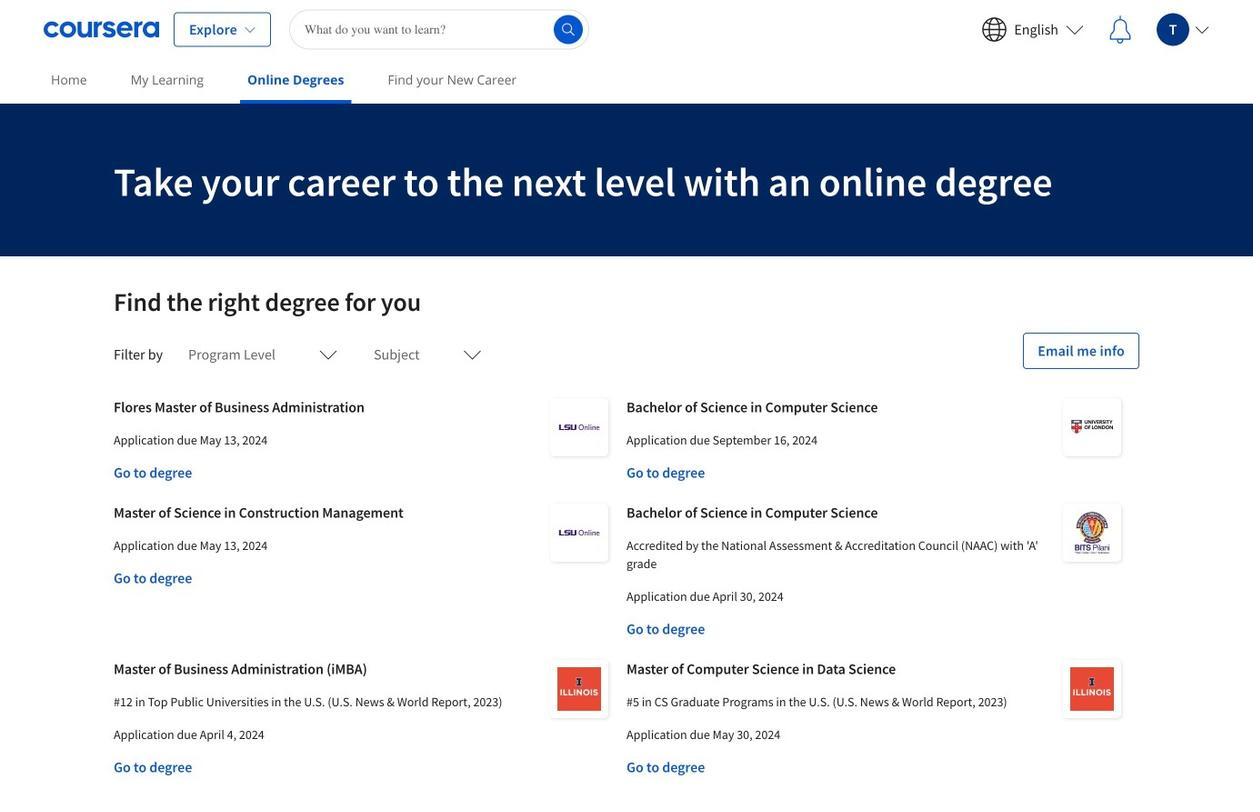 Task type: locate. For each thing, give the bounding box(es) containing it.
coursera image
[[44, 15, 159, 44]]

1 horizontal spatial university of illinois at urbana-champaign image
[[1063, 660, 1121, 719]]

birla institute of technology & science, pilani image
[[1063, 504, 1121, 562]]

university of illinois at urbana-champaign image
[[550, 660, 608, 719], [1063, 660, 1121, 719]]

university of london image
[[1063, 398, 1121, 457]]

What do you want to learn? text field
[[289, 10, 589, 50]]

1 university of illinois at urbana-champaign image from the left
[[550, 660, 608, 719]]

1 louisiana state university image from the top
[[550, 398, 608, 457]]

louisiana state university image
[[550, 398, 608, 457], [550, 504, 608, 562]]

0 vertical spatial louisiana state university image
[[550, 398, 608, 457]]

1 vertical spatial louisiana state university image
[[550, 504, 608, 562]]

None search field
[[289, 10, 589, 50]]

0 horizontal spatial university of illinois at urbana-champaign image
[[550, 660, 608, 719]]



Task type: describe. For each thing, give the bounding box(es) containing it.
2 louisiana state university image from the top
[[550, 504, 608, 562]]

2 university of illinois at urbana-champaign image from the left
[[1063, 660, 1121, 719]]



Task type: vqa. For each thing, say whether or not it's contained in the screenshot.
second Louisiana State University Image from the bottom
yes



